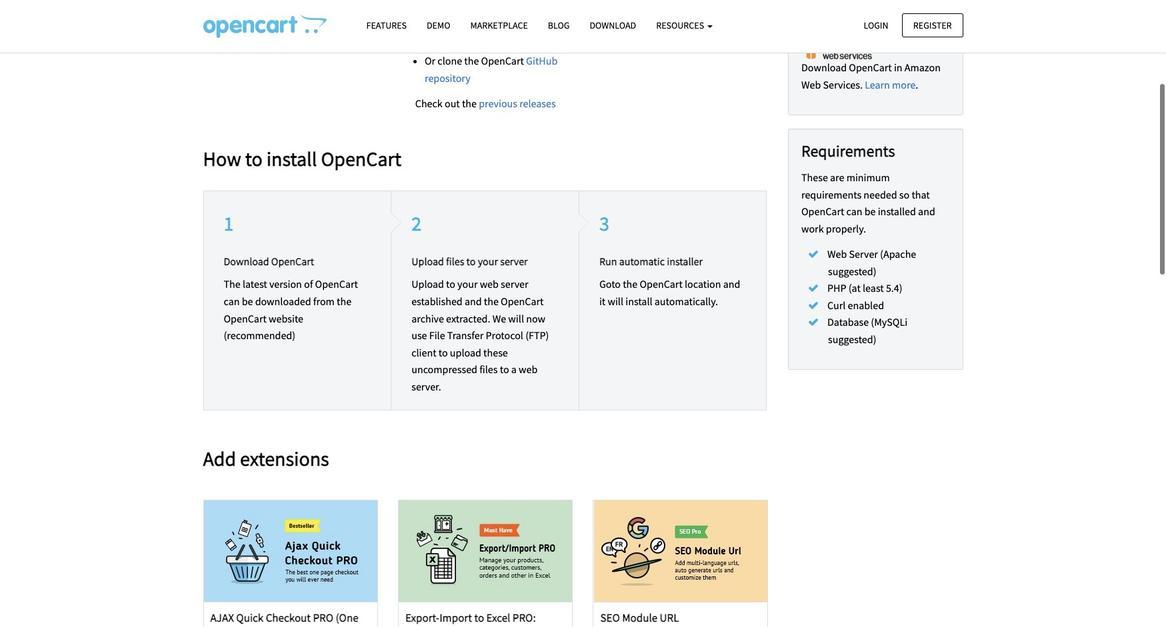Task type: describe. For each thing, give the bounding box(es) containing it.
repository
[[425, 71, 471, 85]]

files inside the upload to your web server established and the opencart archive extracted. we will now use file transfer protocol (ftp) client to upload these uncompressed files to a web server.
[[479, 363, 498, 376]]

amazon
[[905, 61, 941, 74]]

login link
[[852, 13, 900, 37]]

download opencart
[[224, 254, 314, 268]]

ajax
[[210, 610, 234, 625]]

will inside the upload to your web server established and the opencart archive extracted. we will now use file transfer protocol (ftp) client to upload these uncompressed files to a web server.
[[508, 312, 524, 325]]

add extensions
[[203, 446, 329, 471]]

1 suggested) from the top
[[828, 264, 876, 278]]

1
[[224, 210, 234, 236]]

transfer
[[447, 329, 484, 342]]

blog
[[548, 19, 570, 31]]

(one
[[336, 610, 358, 625]]

time
[[676, 18, 697, 31]]

learn more . for in
[[865, 78, 918, 91]]

we
[[492, 312, 506, 325]]

24/7 support
[[230, 3, 288, 16]]

downloaded
[[255, 295, 311, 308]]

support
[[446, 20, 482, 33]]

up
[[662, 18, 674, 31]]

upload for upload files to your server
[[412, 254, 444, 268]]

approved partners
[[425, 20, 550, 51]]

that
[[912, 188, 930, 201]]

latest
[[243, 278, 267, 291]]

pro:
[[513, 610, 536, 625]]

php
[[827, 281, 846, 295]]

run automatic installer
[[599, 254, 703, 268]]

module
[[622, 610, 658, 625]]

to up 'uncompressed'
[[439, 346, 448, 359]]

add
[[203, 446, 236, 471]]

download link
[[580, 14, 646, 37]]

demo
[[427, 19, 450, 31]]

seo module url image
[[594, 500, 767, 602]]

needed
[[864, 188, 897, 201]]

approved
[[507, 20, 550, 33]]

run
[[599, 254, 617, 268]]

be inside 'the latest version of opencart can be downloaded from the opencart website (recommended)'
[[242, 295, 253, 308]]

. for amazon
[[916, 78, 918, 91]]

github repository
[[425, 54, 558, 85]]

export-import to excel pro:
[[405, 610, 563, 627]]

these
[[801, 171, 828, 184]]

1 horizontal spatial from
[[484, 20, 505, 33]]

seo module url link
[[600, 610, 679, 625]]

file
[[429, 329, 445, 342]]

0 horizontal spatial web
[[480, 278, 499, 291]]

requirements
[[801, 188, 861, 201]]

it
[[599, 295, 606, 308]]

approved partners link
[[425, 20, 550, 51]]

ajax quick checkout pro (one page checkout, fast checkout) image
[[204, 500, 377, 602]]

pro
[[313, 610, 333, 625]]

opencart inside "install opencart on your server via softaculous."
[[831, 0, 874, 5]]

previous releases link
[[479, 97, 556, 110]]

these are minimum requirements needed so that opencart can be installed and work properly.
[[801, 171, 935, 235]]

database
[[827, 316, 869, 329]]

github
[[526, 54, 558, 68]]

the latest version of opencart can be downloaded from the opencart website (recommended)
[[224, 278, 358, 342]]

excel
[[486, 610, 510, 625]]

the inside 'the latest version of opencart can be downloaded from the opencart website (recommended)'
[[337, 295, 351, 308]]

github repository link
[[425, 54, 558, 85]]

seo module url
[[600, 610, 679, 625]]

to up established
[[446, 278, 455, 291]]

quick
[[236, 610, 264, 625]]

via
[[801, 9, 814, 22]]

automatic
[[619, 254, 665, 268]]

learn for in
[[865, 78, 890, 91]]

so
[[899, 188, 910, 201]]

download for download opencart
[[224, 254, 269, 268]]

resources link
[[646, 14, 723, 37]]

ajax quick checkout pro (one link
[[210, 610, 358, 627]]

. for your
[[925, 9, 927, 22]]

server
[[849, 247, 878, 261]]

installer
[[667, 254, 703, 268]]

2 suggested) from the top
[[828, 333, 876, 346]]

login
[[864, 19, 888, 31]]

the right out
[[462, 97, 477, 110]]

learn more link for on
[[874, 9, 925, 22]]

your for on
[[889, 0, 910, 5]]

use
[[412, 329, 427, 342]]

to up extracted.
[[466, 254, 476, 268]]

install opencart on your server via softaculous.
[[801, 0, 939, 22]]

to right how
[[245, 146, 263, 171]]

these
[[483, 346, 508, 359]]

the right clone
[[464, 54, 479, 68]]

properly.
[[826, 222, 866, 235]]

how to install opencart
[[203, 146, 401, 171]]

24/7
[[230, 3, 249, 16]]

the
[[224, 278, 241, 291]]

softaculous.
[[817, 9, 872, 22]]

check out the previous releases
[[415, 97, 556, 110]]

in
[[894, 61, 903, 74]]

goto the opencart location and it will install automatically.
[[599, 278, 740, 308]]

learn for on
[[874, 9, 899, 22]]

client
[[412, 346, 436, 359]]

a
[[511, 363, 517, 376]]

support
[[251, 3, 288, 16]]

blog link
[[538, 14, 580, 37]]

server.
[[412, 380, 441, 393]]

server for upload files to your server
[[500, 254, 528, 268]]

ajax quick checkout pro (one
[[210, 610, 358, 627]]

seo
[[600, 610, 620, 625]]

export-import to excel pro: products, categories, attributes ... image
[[399, 500, 572, 602]]

install inside 'goto the opencart location and it will install automatically.'
[[626, 295, 652, 308]]

the inside the upload to your web server established and the opencart archive extracted. we will now use file transfer protocol (ftp) client to upload these uncompressed files to a web server.
[[484, 295, 499, 308]]

from inside 'the latest version of opencart can be downloaded from the opencart website (recommended)'
[[313, 295, 335, 308]]

upload for upload to your web server established and the opencart archive extracted. we will now use file transfer protocol (ftp) client to upload these uncompressed files to a web server.
[[412, 278, 444, 291]]

website
[[269, 312, 303, 325]]

least
[[863, 281, 884, 295]]

more for amazon
[[892, 78, 916, 91]]

extracted.
[[446, 312, 490, 325]]

and inside these are minimum requirements needed so that opencart can be installed and work properly.
[[918, 205, 935, 218]]



Task type: locate. For each thing, give the bounding box(es) containing it.
web down upload files to your server
[[480, 278, 499, 291]]

web inside download opencart in amazon web services.
[[801, 78, 821, 91]]

1 vertical spatial learn more .
[[865, 78, 918, 91]]

2 vertical spatial download
[[224, 254, 269, 268]]

goto
[[599, 278, 621, 291]]

archive
[[412, 312, 444, 325]]

2 vertical spatial and
[[465, 295, 482, 308]]

more down in
[[892, 78, 916, 91]]

upload to your web server established and the opencart archive extracted. we will now use file transfer protocol (ftp) client to upload these uncompressed files to a web server.
[[412, 278, 549, 393]]

1 vertical spatial install
[[626, 295, 652, 308]]

1 vertical spatial upload
[[412, 278, 444, 291]]

1 upload from the top
[[412, 254, 444, 268]]

services.
[[823, 78, 863, 91]]

of
[[304, 278, 313, 291]]

url
[[660, 610, 679, 625]]

the right downloaded on the left of page
[[337, 295, 351, 308]]

0 vertical spatial can
[[846, 205, 862, 218]]

learn more link for in
[[865, 78, 916, 91]]

files down 'these'
[[479, 363, 498, 376]]

will inside 'goto the opencart location and it will install automatically.'
[[608, 295, 623, 308]]

1 horizontal spatial install
[[626, 295, 652, 308]]

0 horizontal spatial be
[[242, 295, 253, 308]]

(ftp)
[[525, 329, 549, 342]]

server for upload to your web server established and the opencart archive extracted. we will now use file transfer protocol (ftp) client to upload these uncompressed files to a web server.
[[501, 278, 528, 291]]

server inside the upload to your web server established and the opencart archive extracted. we will now use file transfer protocol (ftp) client to upload these uncompressed files to a web server.
[[501, 278, 528, 291]]

can up properly.
[[846, 205, 862, 218]]

your up we
[[478, 254, 498, 268]]

0 vertical spatial more
[[901, 9, 925, 22]]

files up established
[[446, 254, 464, 268]]

server inside "install opencart on your server via softaculous."
[[912, 0, 939, 5]]

and up extracted.
[[465, 295, 482, 308]]

2
[[412, 210, 421, 236]]

upload up established
[[412, 278, 444, 291]]

marketplace
[[470, 19, 528, 31]]

1 vertical spatial from
[[313, 295, 335, 308]]

be inside these are minimum requirements needed so that opencart can be installed and work properly.
[[865, 205, 876, 218]]

0 vertical spatial and
[[918, 205, 935, 218]]

1 horizontal spatial be
[[865, 205, 876, 218]]

or
[[425, 54, 435, 68]]

0 vertical spatial from
[[484, 20, 505, 33]]

files
[[446, 254, 464, 268], [479, 363, 498, 376]]

learn more link down in
[[865, 78, 916, 91]]

more for your
[[901, 9, 925, 22]]

0 horizontal spatial web
[[801, 78, 821, 91]]

from
[[484, 20, 505, 33], [313, 295, 335, 308]]

learn more . down in
[[865, 78, 918, 91]]

features link
[[356, 14, 417, 37]]

are
[[830, 171, 844, 184]]

2 vertical spatial your
[[457, 278, 478, 291]]

your
[[889, 0, 910, 5], [478, 254, 498, 268], [457, 278, 478, 291]]

1 vertical spatial .
[[916, 78, 918, 91]]

export-import to excel pro: link
[[405, 610, 563, 627]]

0 vertical spatial upload
[[412, 254, 444, 268]]

0 vertical spatial be
[[865, 205, 876, 218]]

to left excel
[[474, 610, 484, 625]]

learn more link
[[874, 9, 925, 22], [865, 78, 916, 91]]

1 vertical spatial files
[[479, 363, 498, 376]]

and right location
[[723, 278, 740, 291]]

1 vertical spatial and
[[723, 278, 740, 291]]

. down amazon
[[916, 78, 918, 91]]

learn more .
[[874, 9, 927, 22], [865, 78, 918, 91]]

web
[[480, 278, 499, 291], [519, 363, 538, 376]]

will right it
[[608, 295, 623, 308]]

learn more link down on
[[874, 9, 925, 22]]

curl
[[827, 299, 846, 312]]

download inside download opencart in amazon web services.
[[801, 61, 847, 74]]

1 vertical spatial can
[[224, 295, 240, 308]]

1 horizontal spatial and
[[723, 278, 740, 291]]

your for to
[[478, 254, 498, 268]]

0 horizontal spatial and
[[465, 295, 482, 308]]

download opencart in amazon web services.
[[801, 61, 941, 91]]

upload down 2
[[412, 254, 444, 268]]

(recommended)
[[224, 329, 295, 342]]

your down upload files to your server
[[457, 278, 478, 291]]

1 vertical spatial web
[[519, 363, 538, 376]]

2 upload from the top
[[412, 278, 444, 291]]

99.9%
[[603, 18, 630, 31]]

upload inside the upload to your web server established and the opencart archive extracted. we will now use file transfer protocol (ftp) client to upload these uncompressed files to a web server.
[[412, 278, 444, 291]]

or clone the opencart
[[425, 54, 526, 68]]

1 vertical spatial learn more link
[[865, 78, 916, 91]]

import
[[439, 610, 472, 625]]

learn more . for on
[[874, 9, 927, 22]]

0 vertical spatial web
[[801, 78, 821, 91]]

more
[[901, 9, 925, 22], [892, 78, 916, 91]]

(apache
[[880, 247, 916, 261]]

previous
[[479, 97, 517, 110]]

0 horizontal spatial download
[[224, 254, 269, 268]]

1 vertical spatial web
[[827, 247, 847, 261]]

checkout
[[266, 610, 311, 625]]

web inside web server (apache suggested) php (at least 5.4) curl enabled database (mysqli suggested)
[[827, 247, 847, 261]]

uncompressed
[[412, 363, 477, 376]]

opencart - downloads image
[[203, 14, 326, 38]]

1 horizontal spatial can
[[846, 205, 862, 218]]

5.4)
[[886, 281, 903, 295]]

suggested)
[[828, 264, 876, 278], [828, 333, 876, 346]]

download
[[590, 19, 636, 31], [801, 61, 847, 74], [224, 254, 269, 268]]

the right goto
[[623, 278, 638, 291]]

0 vertical spatial learn more .
[[874, 9, 927, 22]]

opencart inside 'goto the opencart location and it will install automatically.'
[[640, 278, 683, 291]]

0 horizontal spatial can
[[224, 295, 240, 308]]

web left server
[[827, 247, 847, 261]]

to inside the export-import to excel pro:
[[474, 610, 484, 625]]

to left a
[[500, 363, 509, 376]]

0 vertical spatial web
[[480, 278, 499, 291]]

paid
[[425, 20, 444, 33]]

your inside "install opencart on your server via softaculous."
[[889, 0, 910, 5]]

0 vertical spatial will
[[608, 295, 623, 308]]

web left services.
[[801, 78, 821, 91]]

download right blog
[[590, 19, 636, 31]]

register
[[913, 19, 952, 31]]

1 horizontal spatial web
[[519, 363, 538, 376]]

download for download opencart in amazon web services.
[[801, 61, 847, 74]]

can inside 'the latest version of opencart can be downloaded from the opencart website (recommended)'
[[224, 295, 240, 308]]

. right the login
[[925, 9, 927, 22]]

enabled
[[848, 299, 884, 312]]

upload
[[412, 254, 444, 268], [412, 278, 444, 291]]

1 vertical spatial more
[[892, 78, 916, 91]]

1 horizontal spatial files
[[479, 363, 498, 376]]

learn right services.
[[865, 78, 890, 91]]

download up latest
[[224, 254, 269, 268]]

server
[[912, 0, 939, 5], [633, 18, 660, 31], [500, 254, 528, 268], [501, 278, 528, 291]]

marketplace link
[[460, 14, 538, 37]]

download up services.
[[801, 61, 847, 74]]

opencart inside these are minimum requirements needed so that opencart can be installed and work properly.
[[801, 205, 844, 218]]

can inside these are minimum requirements needed so that opencart can be installed and work properly.
[[846, 205, 862, 218]]

and inside 'goto the opencart location and it will install automatically.'
[[723, 278, 740, 291]]

1 vertical spatial suggested)
[[828, 333, 876, 346]]

upload files to your server
[[412, 254, 528, 268]]

your inside the upload to your web server established and the opencart archive extracted. we will now use file transfer protocol (ftp) client to upload these uncompressed files to a web server.
[[457, 278, 478, 291]]

3
[[599, 210, 609, 236]]

1 vertical spatial your
[[478, 254, 498, 268]]

protocol
[[486, 329, 523, 342]]

the up we
[[484, 295, 499, 308]]

established
[[412, 295, 463, 308]]

0 horizontal spatial will
[[508, 312, 524, 325]]

now
[[526, 312, 545, 325]]

installed
[[878, 205, 916, 218]]

0 horizontal spatial from
[[313, 295, 335, 308]]

and inside the upload to your web server established and the opencart archive extracted. we will now use file transfer protocol (ftp) client to upload these uncompressed files to a web server.
[[465, 295, 482, 308]]

can down 'the'
[[224, 295, 240, 308]]

99.9% server up time guarantee
[[603, 18, 744, 31]]

1 horizontal spatial .
[[925, 9, 927, 22]]

web server (apache suggested) php (at least 5.4) curl enabled database (mysqli suggested)
[[827, 247, 916, 346]]

1 horizontal spatial will
[[608, 295, 623, 308]]

to
[[245, 146, 263, 171], [466, 254, 476, 268], [446, 278, 455, 291], [439, 346, 448, 359], [500, 363, 509, 376], [474, 610, 484, 625]]

0 horizontal spatial .
[[916, 78, 918, 91]]

your right on
[[889, 0, 910, 5]]

0 vertical spatial learn more link
[[874, 9, 925, 22]]

(at
[[849, 281, 861, 295]]

minimum
[[847, 171, 890, 184]]

the inside 'goto the opencart location and it will install automatically.'
[[623, 278, 638, 291]]

1 vertical spatial learn
[[865, 78, 890, 91]]

web right a
[[519, 363, 538, 376]]

0 vertical spatial suggested)
[[828, 264, 876, 278]]

on
[[876, 0, 887, 5]]

paid support from
[[425, 20, 507, 33]]

more right the login
[[901, 9, 925, 22]]

register link
[[902, 13, 963, 37]]

2 horizontal spatial and
[[918, 205, 935, 218]]

suggested) down 'database'
[[828, 333, 876, 346]]

suggested) up the (at
[[828, 264, 876, 278]]

export-
[[405, 610, 439, 625]]

learn down on
[[874, 9, 899, 22]]

and down that on the right top
[[918, 205, 935, 218]]

location
[[685, 278, 721, 291]]

opencart inside the upload to your web server established and the opencart archive extracted. we will now use file transfer protocol (ftp) client to upload these uncompressed files to a web server.
[[501, 295, 544, 308]]

0 vertical spatial files
[[446, 254, 464, 268]]

1 vertical spatial download
[[801, 61, 847, 74]]

0 vertical spatial download
[[590, 19, 636, 31]]

out
[[445, 97, 460, 110]]

opencart inside download opencart in amazon web services.
[[849, 61, 892, 74]]

1 horizontal spatial download
[[590, 19, 636, 31]]

learn more . down on
[[874, 9, 927, 22]]

be down needed
[[865, 205, 876, 218]]

0 vertical spatial install
[[267, 146, 317, 171]]

download for download
[[590, 19, 636, 31]]

1 vertical spatial be
[[242, 295, 253, 308]]

0 horizontal spatial files
[[446, 254, 464, 268]]

server for install opencart on your server via softaculous.
[[912, 0, 939, 5]]

0 vertical spatial learn
[[874, 9, 899, 22]]

2 horizontal spatial download
[[801, 61, 847, 74]]

(mysqli
[[871, 316, 908, 329]]

0 vertical spatial .
[[925, 9, 927, 22]]

will right we
[[508, 312, 524, 325]]

guarantee
[[699, 18, 744, 31]]

1 vertical spatial will
[[508, 312, 524, 325]]

0 horizontal spatial install
[[267, 146, 317, 171]]

1 horizontal spatial web
[[827, 247, 847, 261]]

0 vertical spatial your
[[889, 0, 910, 5]]

be down latest
[[242, 295, 253, 308]]

releases
[[520, 97, 556, 110]]

install
[[801, 0, 829, 5]]



Task type: vqa. For each thing, say whether or not it's contained in the screenshot.
will
yes



